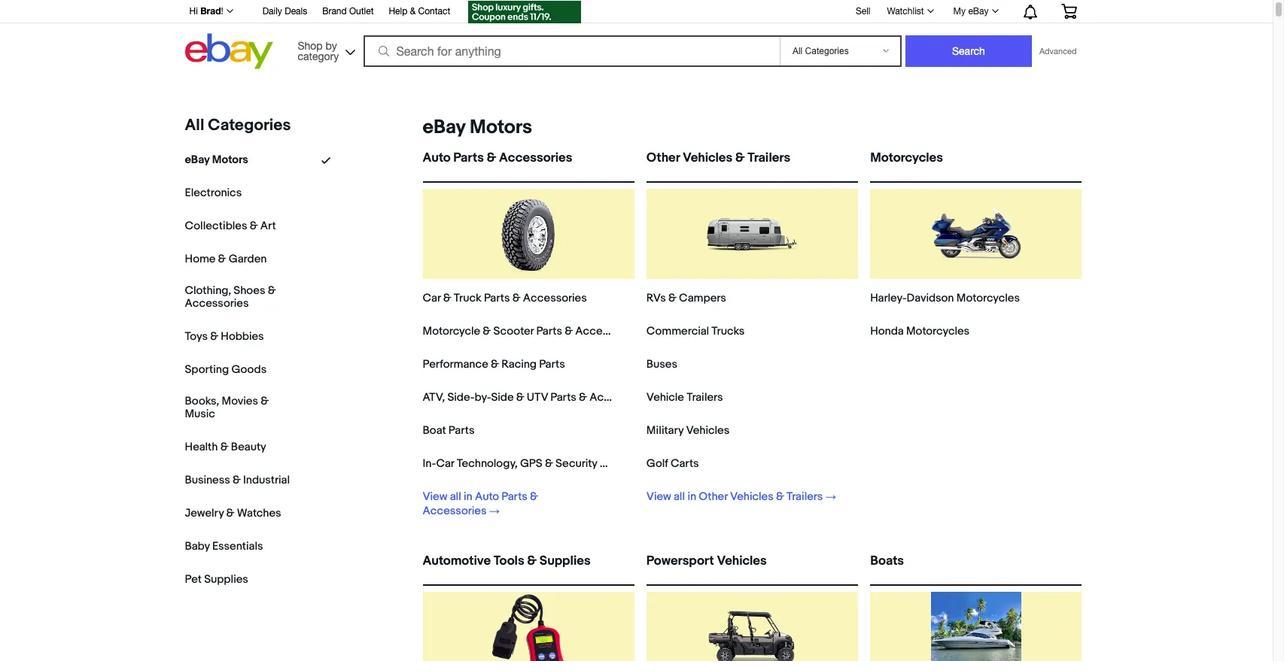 Task type: locate. For each thing, give the bounding box(es) containing it.
0 vertical spatial trailers
[[748, 151, 791, 166]]

other vehicles & trailers
[[647, 151, 791, 166]]

accessories inside 'link'
[[499, 151, 573, 166]]

collectibles & art link
[[185, 219, 276, 233]]

1 vertical spatial motorcycles
[[957, 291, 1020, 306]]

auto parts & accessories image
[[484, 189, 574, 279]]

collectibles & art
[[185, 219, 276, 233]]

ebay motors
[[423, 116, 532, 139], [185, 153, 248, 167]]

shop
[[298, 40, 323, 52]]

Search for anything text field
[[366, 37, 777, 66]]

1 horizontal spatial ebay motors
[[423, 116, 532, 139]]

ebay up auto parts & accessories
[[423, 116, 466, 139]]

golf
[[647, 457, 668, 471]]

& inside clothing, shoes & accessories
[[268, 284, 276, 298]]

view inside view all in auto parts & accessories
[[423, 490, 448, 505]]

category
[[298, 50, 339, 62]]

0 vertical spatial ebay motors
[[423, 116, 532, 139]]

auto
[[423, 151, 451, 166], [475, 490, 499, 505]]

other
[[647, 151, 680, 166], [699, 490, 728, 505]]

ebay right my
[[969, 6, 989, 17]]

0 horizontal spatial motors
[[212, 153, 248, 167]]

outlet
[[349, 6, 374, 17]]

advanced link
[[1032, 36, 1085, 66]]

1 horizontal spatial auto
[[475, 490, 499, 505]]

view for other vehicles & trailers
[[647, 490, 671, 505]]

in down carts
[[688, 490, 697, 505]]

1 horizontal spatial supplies
[[540, 554, 591, 569]]

health & beauty link
[[185, 440, 266, 455]]

garden
[[229, 252, 267, 267]]

health & beauty
[[185, 440, 266, 455]]

ebay motors link up auto parts & accessories
[[417, 116, 532, 139]]

get the coupon image
[[469, 1, 581, 23]]

view down in-
[[423, 490, 448, 505]]

1 all from the left
[[450, 490, 461, 505]]

0 horizontal spatial view
[[423, 490, 448, 505]]

1 vertical spatial car
[[436, 457, 454, 471]]

performance
[[423, 358, 489, 372]]

ebay
[[969, 6, 989, 17], [423, 116, 466, 139], [185, 153, 210, 167]]

movies
[[222, 394, 258, 409]]

powersport
[[647, 554, 714, 569]]

1 vertical spatial other
[[699, 490, 728, 505]]

supplies right 'pet'
[[204, 573, 248, 587]]

1 vertical spatial ebay motors
[[185, 153, 248, 167]]

1 vertical spatial motors
[[212, 153, 248, 167]]

atv,
[[423, 391, 445, 405]]

rvs & campers
[[647, 291, 727, 306]]

in
[[464, 490, 473, 505], [688, 490, 697, 505]]

0 horizontal spatial ebay motors
[[185, 153, 248, 167]]

0 vertical spatial other
[[647, 151, 680, 166]]

2 view from the left
[[647, 490, 671, 505]]

0 horizontal spatial supplies
[[204, 573, 248, 587]]

baby essentials
[[185, 540, 263, 554]]

business & industrial link
[[185, 473, 290, 488]]

0 horizontal spatial other
[[647, 151, 680, 166]]

&
[[410, 6, 416, 17], [487, 151, 497, 166], [736, 151, 745, 166], [250, 219, 258, 233], [218, 252, 226, 267], [268, 284, 276, 298], [443, 291, 451, 306], [513, 291, 521, 306], [669, 291, 677, 306], [483, 325, 491, 339], [565, 325, 573, 339], [210, 330, 218, 344], [491, 358, 499, 372], [516, 391, 525, 405], [579, 391, 587, 405], [261, 394, 269, 409], [220, 440, 229, 455], [545, 457, 553, 471], [233, 473, 241, 488], [530, 490, 538, 505], [776, 490, 784, 505], [226, 506, 235, 521], [527, 554, 537, 569]]

vehicles for other
[[683, 151, 733, 166]]

in-
[[423, 457, 436, 471]]

0 horizontal spatial in
[[464, 490, 473, 505]]

your shopping cart image
[[1061, 4, 1078, 19]]

& inside account navigation
[[410, 6, 416, 17]]

ebay down "all" at the top left of page
[[185, 153, 210, 167]]

car & truck parts & accessories link
[[423, 291, 587, 306]]

motorcycle
[[423, 325, 480, 339]]

by-
[[475, 391, 491, 405]]

1 vertical spatial ebay
[[423, 116, 466, 139]]

supplies right tools
[[540, 554, 591, 569]]

help
[[389, 6, 408, 17]]

hobbies
[[221, 330, 264, 344]]

& inside books, movies & music
[[261, 394, 269, 409]]

security
[[556, 457, 598, 471]]

in inside view all in auto parts & accessories
[[464, 490, 473, 505]]

in down technology,
[[464, 490, 473, 505]]

motors up auto parts & accessories
[[470, 116, 532, 139]]

parts inside 'link'
[[454, 151, 484, 166]]

in-car technology, gps & security devices link
[[423, 457, 642, 471]]

1 horizontal spatial ebay
[[423, 116, 466, 139]]

atv, side-by-side & utv parts & accessories link
[[423, 391, 654, 405]]

watchlist link
[[879, 2, 941, 20]]

hi
[[189, 6, 198, 17]]

shop by category
[[298, 40, 339, 62]]

watchlist
[[887, 6, 924, 17]]

all inside view all in auto parts & accessories
[[450, 490, 461, 505]]

1 vertical spatial ebay motors link
[[185, 153, 248, 167]]

0 vertical spatial auto
[[423, 151, 451, 166]]

daily deals
[[263, 6, 307, 17]]

vehicles inside other vehicles & trailers link
[[683, 151, 733, 166]]

supplies
[[540, 554, 591, 569], [204, 573, 248, 587]]

home & garden link
[[185, 252, 267, 267]]

all down carts
[[674, 490, 685, 505]]

0 vertical spatial ebay motors link
[[417, 116, 532, 139]]

& inside 'link'
[[487, 151, 497, 166]]

essentials
[[212, 540, 263, 554]]

0 vertical spatial motors
[[470, 116, 532, 139]]

books, movies & music
[[185, 394, 269, 421]]

commercial trucks link
[[647, 325, 745, 339]]

trucks
[[712, 325, 745, 339]]

view all in auto parts & accessories
[[423, 490, 538, 519]]

2 vertical spatial motorcycles
[[907, 325, 970, 339]]

0 horizontal spatial ebay
[[185, 153, 210, 167]]

2 in from the left
[[688, 490, 697, 505]]

1 horizontal spatial view
[[647, 490, 671, 505]]

truck
[[454, 291, 482, 306]]

0 vertical spatial ebay
[[969, 6, 989, 17]]

beauty
[[231, 440, 266, 455]]

1 horizontal spatial ebay motors link
[[417, 116, 532, 139]]

motorcycle & scooter parts & accessories
[[423, 325, 639, 339]]

0 horizontal spatial all
[[450, 490, 461, 505]]

1 in from the left
[[464, 490, 473, 505]]

None submit
[[906, 35, 1032, 67]]

home
[[185, 252, 216, 267]]

all down technology,
[[450, 490, 461, 505]]

2 horizontal spatial ebay
[[969, 6, 989, 17]]

commercial
[[647, 325, 709, 339]]

motors down all categories
[[212, 153, 248, 167]]

2 vertical spatial trailers
[[787, 490, 823, 505]]

harley-
[[871, 291, 907, 306]]

1 horizontal spatial all
[[674, 490, 685, 505]]

parts
[[454, 151, 484, 166], [484, 291, 510, 306], [536, 325, 562, 339], [539, 358, 565, 372], [551, 391, 577, 405], [449, 424, 475, 438], [502, 490, 528, 505]]

contact
[[418, 6, 450, 17]]

car left truck
[[423, 291, 441, 306]]

scooter
[[494, 325, 534, 339]]

1 view from the left
[[423, 490, 448, 505]]

car & truck parts & accessories
[[423, 291, 587, 306]]

1 horizontal spatial other
[[699, 490, 728, 505]]

2 vertical spatial ebay
[[185, 153, 210, 167]]

view down golf
[[647, 490, 671, 505]]

shop by category banner
[[181, 0, 1088, 73]]

ebay inside 'link'
[[969, 6, 989, 17]]

0 horizontal spatial auto
[[423, 151, 451, 166]]

1 horizontal spatial motors
[[470, 116, 532, 139]]

1 horizontal spatial in
[[688, 490, 697, 505]]

by
[[326, 40, 337, 52]]

in for vehicles
[[688, 490, 697, 505]]

auto parts & accessories
[[423, 151, 573, 166]]

ebay motors link up electronics link
[[185, 153, 248, 167]]

1 vertical spatial auto
[[475, 490, 499, 505]]

ebay motors up electronics link
[[185, 153, 248, 167]]

gps
[[520, 457, 543, 471]]

clothing, shoes & accessories
[[185, 284, 276, 311]]

1 vertical spatial supplies
[[204, 573, 248, 587]]

sporting
[[185, 363, 229, 377]]

vehicles for powersport
[[717, 554, 767, 569]]

car down 'boat parts' link
[[436, 457, 454, 471]]

help & contact
[[389, 6, 450, 17]]

vehicles inside 'powersport vehicles' link
[[717, 554, 767, 569]]

view for auto parts & accessories
[[423, 490, 448, 505]]

motors
[[470, 116, 532, 139], [212, 153, 248, 167]]

ebay motors up auto parts & accessories
[[423, 116, 532, 139]]

daily
[[263, 6, 282, 17]]

home & garden
[[185, 252, 267, 267]]

all for vehicles
[[674, 490, 685, 505]]

2 all from the left
[[674, 490, 685, 505]]

sell
[[856, 6, 871, 16]]

ebay motors link
[[417, 116, 532, 139], [185, 153, 248, 167]]



Task type: vqa. For each thing, say whether or not it's contained in the screenshot.
advanced
yes



Task type: describe. For each thing, give the bounding box(es) containing it.
books, movies & music link
[[185, 394, 290, 421]]

business & industrial
[[185, 473, 290, 488]]

boat
[[423, 424, 446, 438]]

hi brad !
[[189, 5, 223, 17]]

brand
[[322, 6, 347, 17]]

harley-davidson motorcycles link
[[871, 291, 1020, 306]]

automotive tools & supplies
[[423, 554, 591, 569]]

sporting goods link
[[185, 363, 267, 377]]

boat parts
[[423, 424, 475, 438]]

campers
[[679, 291, 727, 306]]

golf carts link
[[647, 457, 699, 471]]

vehicle trailers link
[[647, 391, 723, 405]]

toys
[[185, 330, 208, 344]]

industrial
[[243, 473, 290, 488]]

auto inside 'link'
[[423, 151, 451, 166]]

harley-davidson motorcycles
[[871, 291, 1020, 306]]

other vehicles & trailers image
[[707, 189, 798, 279]]

auto inside view all in auto parts & accessories
[[475, 490, 499, 505]]

business
[[185, 473, 230, 488]]

in for parts
[[464, 490, 473, 505]]

all
[[185, 116, 205, 136]]

in-car technology, gps & security devices
[[423, 457, 642, 471]]

pet supplies
[[185, 573, 248, 587]]

military vehicles
[[647, 424, 730, 438]]

boats link
[[871, 554, 1082, 582]]

0 vertical spatial car
[[423, 291, 441, 306]]

vehicles for military
[[686, 424, 730, 438]]

vehicle trailers
[[647, 391, 723, 405]]

all for parts
[[450, 490, 461, 505]]

powersport vehicles link
[[647, 554, 859, 582]]

sell link
[[849, 6, 878, 16]]

baby
[[185, 540, 210, 554]]

performance & racing parts link
[[423, 358, 565, 372]]

utv
[[527, 391, 548, 405]]

automotive tools & supplies image
[[484, 593, 574, 662]]

trailers inside other vehicles & trailers link
[[748, 151, 791, 166]]

deals
[[285, 6, 307, 17]]

racing
[[502, 358, 537, 372]]

other vehicles & trailers link
[[647, 151, 859, 178]]

categories
[[208, 116, 291, 136]]

auto parts & accessories link
[[423, 151, 635, 178]]

side
[[491, 391, 514, 405]]

all categories
[[185, 116, 291, 136]]

parts inside view all in auto parts & accessories
[[502, 490, 528, 505]]

tools
[[494, 554, 524, 569]]

jewelry & watches
[[185, 506, 281, 521]]

motorcycles image
[[931, 189, 1022, 279]]

my
[[954, 6, 966, 17]]

goods
[[231, 363, 267, 377]]

powersport vehicles
[[647, 554, 767, 569]]

toys & hobbies
[[185, 330, 264, 344]]

technology,
[[457, 457, 518, 471]]

daily deals link
[[263, 4, 307, 20]]

electronics
[[185, 186, 242, 200]]

my ebay
[[954, 6, 989, 17]]

none submit inside "shop by category" banner
[[906, 35, 1032, 67]]

jewelry
[[185, 506, 224, 521]]

music
[[185, 407, 215, 421]]

accessories inside view all in auto parts & accessories
[[423, 505, 487, 519]]

military
[[647, 424, 684, 438]]

1 vertical spatial trailers
[[687, 391, 723, 405]]

shoes
[[234, 284, 265, 298]]

accessories inside clothing, shoes & accessories
[[185, 297, 249, 311]]

honda motorcycles link
[[871, 325, 970, 339]]

0 vertical spatial motorcycles
[[871, 151, 943, 166]]

account navigation
[[181, 0, 1088, 26]]

performance & racing parts
[[423, 358, 565, 372]]

pet supplies link
[[185, 573, 248, 587]]

electronics link
[[185, 186, 242, 200]]

brand outlet
[[322, 6, 374, 17]]

honda
[[871, 325, 904, 339]]

jewelry & watches link
[[185, 506, 281, 521]]

military vehicles link
[[647, 424, 730, 438]]

pet
[[185, 573, 202, 587]]

shop by category button
[[291, 34, 359, 66]]

view all in other vehicles & trailers
[[647, 490, 823, 505]]

side-
[[448, 391, 475, 405]]

advanced
[[1040, 47, 1077, 56]]

clothing, shoes & accessories link
[[185, 284, 290, 311]]

golf carts
[[647, 457, 699, 471]]

boat parts link
[[423, 424, 475, 438]]

motorcycle & scooter parts & accessories link
[[423, 325, 639, 339]]

boats
[[871, 554, 904, 569]]

boats image
[[931, 593, 1022, 662]]

help & contact link
[[389, 4, 450, 20]]

powersport vehicles image
[[707, 593, 798, 662]]

books,
[[185, 394, 219, 409]]

brad
[[200, 5, 221, 17]]

0 vertical spatial supplies
[[540, 554, 591, 569]]

view all in other vehicles & trailers link
[[647, 490, 836, 505]]

vehicle
[[647, 391, 684, 405]]

0 horizontal spatial ebay motors link
[[185, 153, 248, 167]]

buses
[[647, 358, 678, 372]]

commercial trucks
[[647, 325, 745, 339]]

view all in auto parts & accessories link
[[423, 490, 613, 519]]

& inside view all in auto parts & accessories
[[530, 490, 538, 505]]



